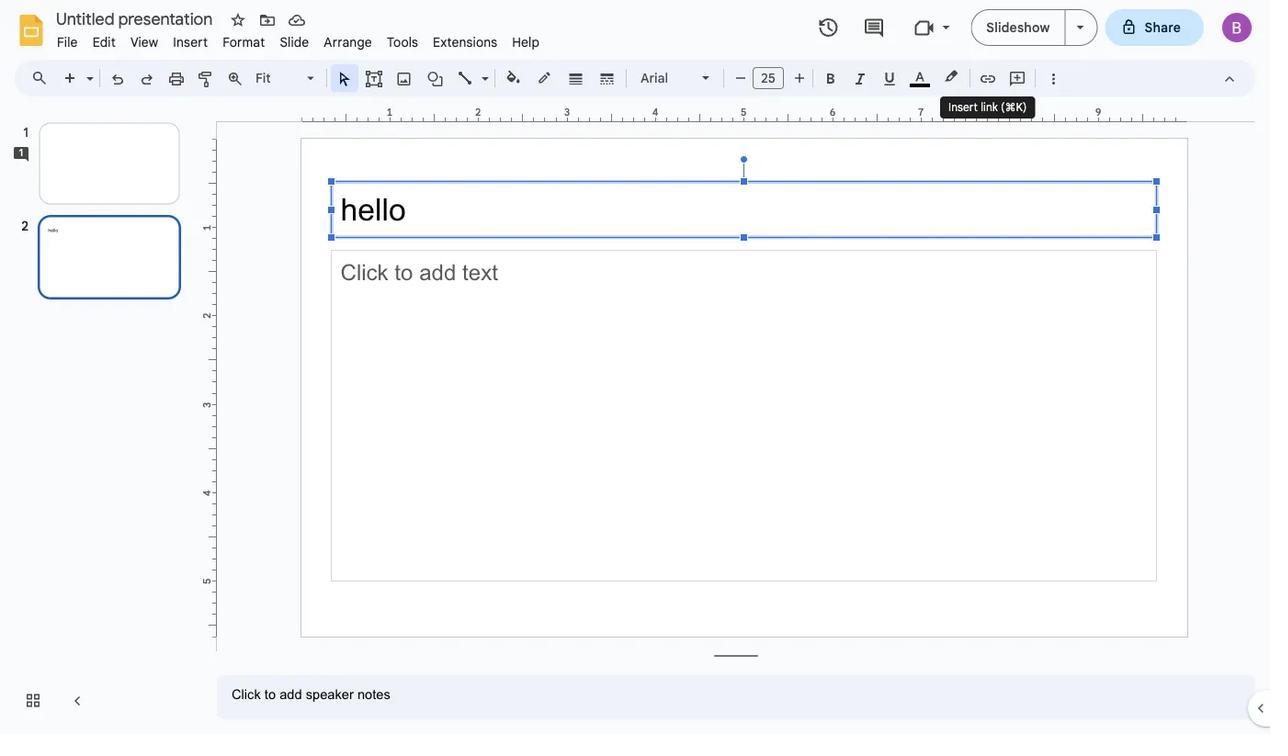 Task type: describe. For each thing, give the bounding box(es) containing it.
tools
[[387, 34, 419, 50]]

arial
[[641, 70, 669, 86]]

Menus field
[[23, 65, 63, 91]]

highlight color image
[[942, 65, 962, 87]]

fill color: transparent image
[[503, 65, 525, 89]]

main toolbar
[[54, 64, 1069, 94]]

edit menu item
[[85, 31, 123, 53]]

arrange
[[324, 34, 372, 50]]

font list. arial selected. option
[[641, 65, 692, 91]]

insert menu item
[[166, 31, 215, 53]]

slide menu item
[[273, 31, 317, 53]]

tools menu item
[[380, 31, 426, 53]]

share button
[[1106, 9, 1205, 46]]

Zoom text field
[[253, 65, 304, 91]]

text color image
[[910, 65, 931, 87]]

help
[[512, 34, 540, 50]]

border weight option
[[566, 65, 587, 91]]

Zoom field
[[250, 65, 323, 92]]

file menu item
[[50, 31, 85, 53]]

slideshow button
[[971, 9, 1066, 46]]

presentation options image
[[1077, 26, 1085, 29]]

insert image image
[[394, 65, 415, 91]]

slide
[[280, 34, 309, 50]]

help menu item
[[505, 31, 547, 53]]

slideshow
[[987, 19, 1051, 35]]



Task type: vqa. For each thing, say whether or not it's contained in the screenshot.
Insert
yes



Task type: locate. For each thing, give the bounding box(es) containing it.
menu bar inside menu bar banner
[[50, 24, 547, 54]]

new slide with layout image
[[82, 66, 94, 73]]

border color: transparent image
[[535, 65, 556, 89]]

arrange menu item
[[317, 31, 380, 53]]

format
[[223, 34, 265, 50]]

file
[[57, 34, 78, 50]]

menu bar containing file
[[50, 24, 547, 54]]

insert
[[173, 34, 208, 50]]

Star checkbox
[[225, 7, 251, 33]]

extensions
[[433, 34, 498, 50]]

menu bar banner
[[0, 0, 1271, 735]]

Rename text field
[[50, 7, 223, 29]]

navigation
[[0, 104, 202, 735]]

view
[[130, 34, 158, 50]]

shape image
[[425, 65, 446, 91]]

Font size text field
[[754, 67, 783, 89]]

format menu item
[[215, 31, 273, 53]]

application
[[0, 0, 1271, 735]]

menu bar
[[50, 24, 547, 54]]

edit
[[93, 34, 116, 50]]

Font size field
[[753, 67, 792, 94]]

application containing slideshow
[[0, 0, 1271, 735]]

extensions menu item
[[426, 31, 505, 53]]

share
[[1145, 19, 1182, 35]]

border dash option
[[597, 65, 618, 91]]

view menu item
[[123, 31, 166, 53]]



